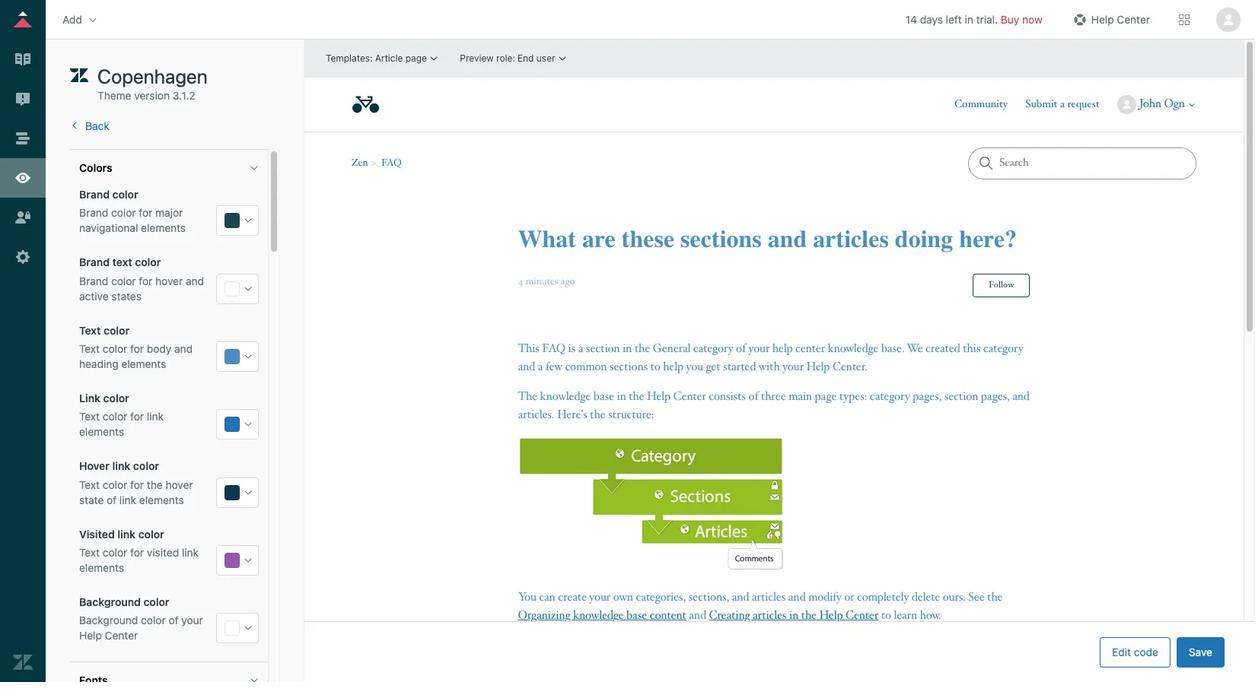 Task type: vqa. For each thing, say whether or not it's contained in the screenshot.
Brand color for hover and active states
yes



Task type: locate. For each thing, give the bounding box(es) containing it.
1 vertical spatial hover
[[166, 479, 193, 492]]

0 vertical spatial center
[[1117, 13, 1150, 26]]

text inside text color for the hover state of link elements
[[79, 479, 100, 492]]

background for background color of your help center
[[79, 615, 138, 628]]

link up the hover link color
[[147, 411, 164, 424]]

1 text from the top
[[79, 324, 101, 337]]

1 horizontal spatial center
[[1117, 13, 1150, 26]]

4 text from the top
[[79, 479, 100, 492]]

link up text color for visited link elements
[[118, 528, 136, 541]]

0 vertical spatial of
[[107, 494, 117, 507]]

for inside text color for link elements
[[130, 411, 144, 424]]

background
[[79, 596, 141, 609], [79, 615, 138, 628]]

2 background from the top
[[79, 615, 138, 628]]

add
[[62, 13, 82, 26]]

for for body
[[130, 343, 144, 356]]

color right 'link'
[[103, 392, 129, 405]]

1 brand from the top
[[79, 188, 110, 201]]

of inside text color for the hover state of link elements
[[107, 494, 117, 507]]

help
[[1092, 13, 1114, 26], [79, 630, 102, 643]]

elements down major
[[141, 222, 186, 235]]

text color
[[79, 324, 130, 337]]

brand left text
[[79, 256, 110, 269]]

0 vertical spatial and
[[186, 275, 204, 288]]

color up the
[[133, 460, 159, 473]]

navigational
[[79, 222, 138, 235]]

body
[[147, 343, 172, 356]]

color inside the brand color for hover and active states
[[111, 275, 136, 288]]

elements down link color
[[79, 426, 124, 439]]

color up states
[[111, 275, 136, 288]]

center left zendesk products icon
[[1117, 13, 1150, 26]]

edit code
[[1112, 646, 1159, 659]]

brand text color
[[79, 256, 161, 269]]

and
[[186, 275, 204, 288], [174, 343, 193, 356]]

help inside help center button
[[1092, 13, 1114, 26]]

moderate content image
[[13, 89, 33, 109]]

help inside background color of your help center
[[79, 630, 102, 643]]

color down visited link color
[[103, 547, 127, 560]]

text inside text color for visited link elements
[[79, 547, 100, 560]]

1 vertical spatial background
[[79, 615, 138, 628]]

hover
[[155, 275, 183, 288], [166, 479, 193, 492]]

color inside text color for the hover state of link elements
[[103, 479, 127, 492]]

color up visited
[[138, 528, 164, 541]]

for inside brand color for major navigational elements
[[139, 207, 152, 220]]

edit
[[1112, 646, 1131, 659]]

3 brand from the top
[[79, 256, 110, 269]]

center
[[1117, 13, 1150, 26], [105, 630, 138, 643]]

link inside text color for the hover state of link elements
[[119, 494, 136, 507]]

brand down the colors
[[79, 188, 110, 201]]

5 text from the top
[[79, 547, 100, 560]]

background for background color
[[79, 596, 141, 609]]

user permissions image
[[13, 208, 33, 228]]

elements inside text color for visited link elements
[[79, 562, 124, 575]]

text color for body and heading elements
[[79, 343, 193, 371]]

2 text from the top
[[79, 343, 100, 356]]

elements down body
[[121, 358, 166, 371]]

0 horizontal spatial help
[[79, 630, 102, 643]]

elements down visited
[[79, 562, 124, 575]]

for left major
[[139, 207, 152, 220]]

3 text from the top
[[79, 411, 100, 424]]

color down background color
[[141, 615, 166, 628]]

2 brand from the top
[[79, 207, 108, 220]]

for inside text color for body and heading elements
[[130, 343, 144, 356]]

link down the hover link color
[[119, 494, 136, 507]]

of inside background color of your help center
[[169, 615, 179, 628]]

color for background color of your help center
[[141, 615, 166, 628]]

for inside text color for visited link elements
[[130, 547, 144, 560]]

for inside text color for the hover state of link elements
[[130, 479, 144, 492]]

for
[[139, 207, 152, 220], [139, 275, 152, 288], [130, 343, 144, 356], [130, 411, 144, 424], [130, 479, 144, 492], [130, 547, 144, 560]]

color for text color for link elements
[[103, 411, 127, 424]]

center down background color
[[105, 630, 138, 643]]

hover down brand text color
[[155, 275, 183, 288]]

manage articles image
[[13, 49, 33, 69]]

of right state
[[107, 494, 117, 507]]

and for brand color for hover and active states
[[186, 275, 204, 288]]

brand up navigational
[[79, 207, 108, 220]]

elements down the
[[139, 494, 184, 507]]

color inside brand color for major navigational elements
[[111, 207, 136, 220]]

for left the
[[130, 479, 144, 492]]

of
[[107, 494, 117, 507], [169, 615, 179, 628]]

elements
[[141, 222, 186, 235], [121, 358, 166, 371], [79, 426, 124, 439], [139, 494, 184, 507], [79, 562, 124, 575]]

elements inside brand color for major navigational elements
[[141, 222, 186, 235]]

color right text
[[135, 256, 161, 269]]

arrange content image
[[13, 129, 33, 148]]

None button
[[1214, 7, 1243, 32]]

theme
[[97, 89, 131, 102]]

for for hover
[[139, 275, 152, 288]]

link right visited
[[182, 547, 199, 560]]

brand inside brand color for major navigational elements
[[79, 207, 108, 220]]

background up background color of your help center
[[79, 596, 141, 609]]

color for text color for body and heading elements
[[103, 343, 127, 356]]

visited
[[147, 547, 179, 560]]

color inside text color for link elements
[[103, 411, 127, 424]]

color up text color for body and heading elements
[[104, 324, 130, 337]]

color for text color
[[104, 324, 130, 337]]

theme type image
[[70, 64, 88, 88]]

buy
[[1001, 13, 1020, 26]]

hover right the
[[166, 479, 193, 492]]

text color for the hover state of link elements
[[79, 479, 193, 507]]

copenhagen theme version 3.1.2
[[97, 65, 208, 102]]

1 vertical spatial of
[[169, 615, 179, 628]]

colors button
[[70, 150, 268, 187]]

color inside background color of your help center
[[141, 615, 166, 628]]

help right now
[[1092, 13, 1114, 26]]

color up navigational
[[111, 207, 136, 220]]

text inside text color for body and heading elements
[[79, 343, 100, 356]]

0 horizontal spatial of
[[107, 494, 117, 507]]

0 vertical spatial background
[[79, 596, 141, 609]]

visited
[[79, 528, 115, 541]]

color inside text color for body and heading elements
[[103, 343, 127, 356]]

version
[[134, 89, 170, 102]]

major
[[155, 207, 183, 220]]

and inside the brand color for hover and active states
[[186, 275, 204, 288]]

text inside text color for link elements
[[79, 411, 100, 424]]

of left your
[[169, 615, 179, 628]]

color up brand color for major navigational elements
[[112, 188, 138, 201]]

color up background color of your help center
[[144, 596, 169, 609]]

1 horizontal spatial of
[[169, 615, 179, 628]]

elements inside text color for the hover state of link elements
[[139, 494, 184, 507]]

elements inside text color for link elements
[[79, 426, 124, 439]]

color inside text color for visited link elements
[[103, 547, 127, 560]]

color for link color
[[103, 392, 129, 405]]

hover
[[79, 460, 110, 473]]

your
[[181, 615, 203, 628]]

text
[[79, 324, 101, 337], [79, 343, 100, 356], [79, 411, 100, 424], [79, 479, 100, 492], [79, 547, 100, 560]]

text
[[112, 256, 132, 269]]

color down link color
[[103, 411, 127, 424]]

1 horizontal spatial help
[[1092, 13, 1114, 26]]

brand inside the brand color for hover and active states
[[79, 275, 108, 288]]

color down text color
[[103, 343, 127, 356]]

for down visited link color
[[130, 547, 144, 560]]

visited link color
[[79, 528, 164, 541]]

link
[[147, 411, 164, 424], [112, 460, 130, 473], [119, 494, 136, 507], [118, 528, 136, 541], [182, 547, 199, 560]]

for up states
[[139, 275, 152, 288]]

1 vertical spatial help
[[79, 630, 102, 643]]

link color
[[79, 392, 129, 405]]

for for link
[[130, 411, 144, 424]]

brand color for major navigational elements
[[79, 207, 186, 235]]

0 vertical spatial help
[[1092, 13, 1114, 26]]

and for text color for body and heading elements
[[174, 343, 193, 356]]

brand up the active
[[79, 275, 108, 288]]

help down background color
[[79, 630, 102, 643]]

1 vertical spatial center
[[105, 630, 138, 643]]

color for brand color for hover and active states
[[111, 275, 136, 288]]

background down background color
[[79, 615, 138, 628]]

color down the hover link color
[[103, 479, 127, 492]]

0 vertical spatial hover
[[155, 275, 183, 288]]

center inside button
[[1117, 13, 1150, 26]]

brand for brand color for hover and active states
[[79, 275, 108, 288]]

1 vertical spatial and
[[174, 343, 193, 356]]

0 horizontal spatial center
[[105, 630, 138, 643]]

brand
[[79, 188, 110, 201], [79, 207, 108, 220], [79, 256, 110, 269], [79, 275, 108, 288]]

text color for link elements
[[79, 411, 164, 439]]

for left body
[[130, 343, 144, 356]]

for up the hover link color
[[130, 411, 144, 424]]

brand color
[[79, 188, 138, 201]]

background inside background color of your help center
[[79, 615, 138, 628]]

and inside text color for body and heading elements
[[174, 343, 193, 356]]

color
[[112, 188, 138, 201], [111, 207, 136, 220], [135, 256, 161, 269], [111, 275, 136, 288], [104, 324, 130, 337], [103, 343, 127, 356], [103, 392, 129, 405], [103, 411, 127, 424], [133, 460, 159, 473], [103, 479, 127, 492], [138, 528, 164, 541], [103, 547, 127, 560], [144, 596, 169, 609], [141, 615, 166, 628]]

1 background from the top
[[79, 596, 141, 609]]

4 brand from the top
[[79, 275, 108, 288]]

for inside the brand color for hover and active states
[[139, 275, 152, 288]]



Task type: describe. For each thing, give the bounding box(es) containing it.
text color for visited link elements
[[79, 547, 199, 575]]

left
[[946, 13, 962, 26]]

back link
[[70, 120, 109, 132]]

days
[[920, 13, 943, 26]]

states
[[111, 290, 142, 303]]

text for text color for body and heading elements
[[79, 343, 100, 356]]

active
[[79, 290, 109, 303]]

now
[[1023, 13, 1043, 26]]

text for text color for visited link elements
[[79, 547, 100, 560]]

text for text color for link elements
[[79, 411, 100, 424]]

hover inside the brand color for hover and active states
[[155, 275, 183, 288]]

brand for brand text color
[[79, 256, 110, 269]]

14
[[906, 13, 917, 26]]

for for visited
[[130, 547, 144, 560]]

color for brand color for major navigational elements
[[111, 207, 136, 220]]

link inside text color for visited link elements
[[182, 547, 199, 560]]

brand for brand color
[[79, 188, 110, 201]]

customize design image
[[13, 168, 33, 188]]

color for text color for visited link elements
[[103, 547, 127, 560]]

elements inside text color for body and heading elements
[[121, 358, 166, 371]]

zendesk image
[[13, 653, 33, 673]]

brand color for hover and active states
[[79, 275, 204, 303]]

help center button
[[1066, 8, 1155, 31]]

save
[[1189, 646, 1213, 659]]

save button
[[1177, 638, 1225, 668]]

in
[[965, 13, 974, 26]]

color for background color
[[144, 596, 169, 609]]

color for text color for the hover state of link elements
[[103, 479, 127, 492]]

hover link color
[[79, 460, 159, 473]]

colors
[[79, 161, 112, 174]]

the
[[147, 479, 163, 492]]

brand for brand color for major navigational elements
[[79, 207, 108, 220]]

background color of your help center
[[79, 615, 203, 643]]

code
[[1134, 646, 1159, 659]]

3.1.2
[[173, 89, 195, 102]]

background color
[[79, 596, 169, 609]]

link right hover
[[112, 460, 130, 473]]

trial.
[[977, 13, 998, 26]]

settings image
[[13, 247, 33, 267]]

for for major
[[139, 207, 152, 220]]

help center
[[1092, 13, 1150, 26]]

text for text color for the hover state of link elements
[[79, 479, 100, 492]]

state
[[79, 494, 104, 507]]

link
[[79, 392, 101, 405]]

edit code button
[[1100, 638, 1171, 668]]

Add button
[[58, 8, 103, 31]]

hover inside text color for the hover state of link elements
[[166, 479, 193, 492]]

center inside background color of your help center
[[105, 630, 138, 643]]

text for text color
[[79, 324, 101, 337]]

copenhagen
[[97, 65, 208, 88]]

color for brand color
[[112, 188, 138, 201]]

14 days left in trial. buy now
[[906, 13, 1043, 26]]

link inside text color for link elements
[[147, 411, 164, 424]]

back
[[85, 120, 109, 132]]

heading
[[79, 358, 119, 371]]

for for the
[[130, 479, 144, 492]]

zendesk products image
[[1179, 14, 1190, 25]]



